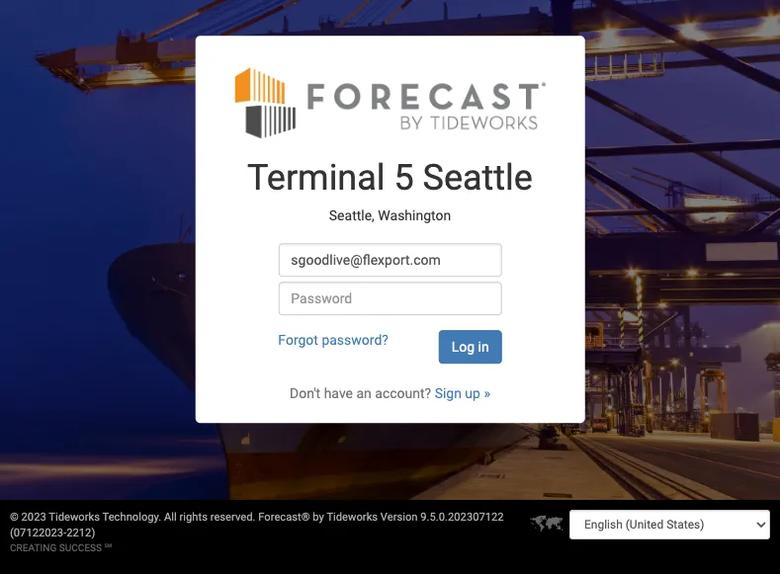 Task type: describe. For each thing, give the bounding box(es) containing it.
version
[[381, 511, 418, 524]]

Email or username text field
[[278, 243, 502, 277]]

Password password field
[[278, 282, 502, 316]]

seattle
[[423, 157, 533, 199]]

tideworks for 2023
[[49, 511, 100, 524]]

seattle,
[[329, 207, 375, 223]]

© 2023 tideworks technology. all rights reserved.
[[10, 511, 258, 524]]

log in button
[[439, 330, 502, 364]]

2212)
[[66, 527, 95, 540]]

9.5.0.202307122
[[421, 511, 504, 524]]

don't have an account? sign up »
[[290, 386, 490, 402]]

sign up » link
[[435, 386, 490, 402]]

℠
[[104, 543, 112, 554]]

»
[[484, 386, 490, 402]]

don't
[[290, 386, 321, 402]]

forecast® by tideworks image
[[235, 66, 546, 140]]

an
[[356, 386, 372, 402]]

forgot password? log in
[[278, 332, 489, 355]]

terminal 5 seattle seattle, washington
[[247, 157, 533, 223]]

reserved.
[[210, 511, 256, 524]]

password?
[[322, 332, 389, 348]]

forgot password? link
[[278, 332, 389, 348]]

success
[[59, 543, 102, 554]]

in
[[478, 339, 489, 355]]



Task type: locate. For each thing, give the bounding box(es) containing it.
by
[[313, 511, 324, 524]]

forecast®
[[258, 511, 310, 524]]

rights
[[180, 511, 208, 524]]

sign
[[435, 386, 462, 402]]

tideworks inside the forecast® by tideworks version 9.5.0.202307122 (07122023-2212) creating success ℠
[[327, 511, 378, 524]]

5
[[394, 157, 414, 199]]

forecast® by tideworks version 9.5.0.202307122 (07122023-2212) creating success ℠
[[10, 511, 504, 554]]

log
[[452, 339, 475, 355]]

all
[[164, 511, 177, 524]]

have
[[324, 386, 353, 402]]

account?
[[375, 386, 431, 402]]

tideworks
[[49, 511, 100, 524], [327, 511, 378, 524]]

creating
[[10, 543, 57, 554]]

up
[[465, 386, 481, 402]]

washington
[[378, 207, 451, 223]]

1 tideworks from the left
[[49, 511, 100, 524]]

2 tideworks from the left
[[327, 511, 378, 524]]

©
[[10, 511, 19, 524]]

tideworks right by
[[327, 511, 378, 524]]

1 horizontal spatial tideworks
[[327, 511, 378, 524]]

technology.
[[102, 511, 161, 524]]

2023
[[21, 511, 46, 524]]

tideworks up 2212)
[[49, 511, 100, 524]]

forgot
[[278, 332, 318, 348]]

(07122023-
[[10, 527, 66, 540]]

tideworks for by
[[327, 511, 378, 524]]

0 horizontal spatial tideworks
[[49, 511, 100, 524]]

terminal
[[247, 157, 385, 199]]



Task type: vqa. For each thing, say whether or not it's contained in the screenshot.
"© 2023 Tideworks Technology. All rights reserved. Forecast® by Tideworks Version 9.5.0.202307122 (07122023-2212) Creating Success ℠"
no



